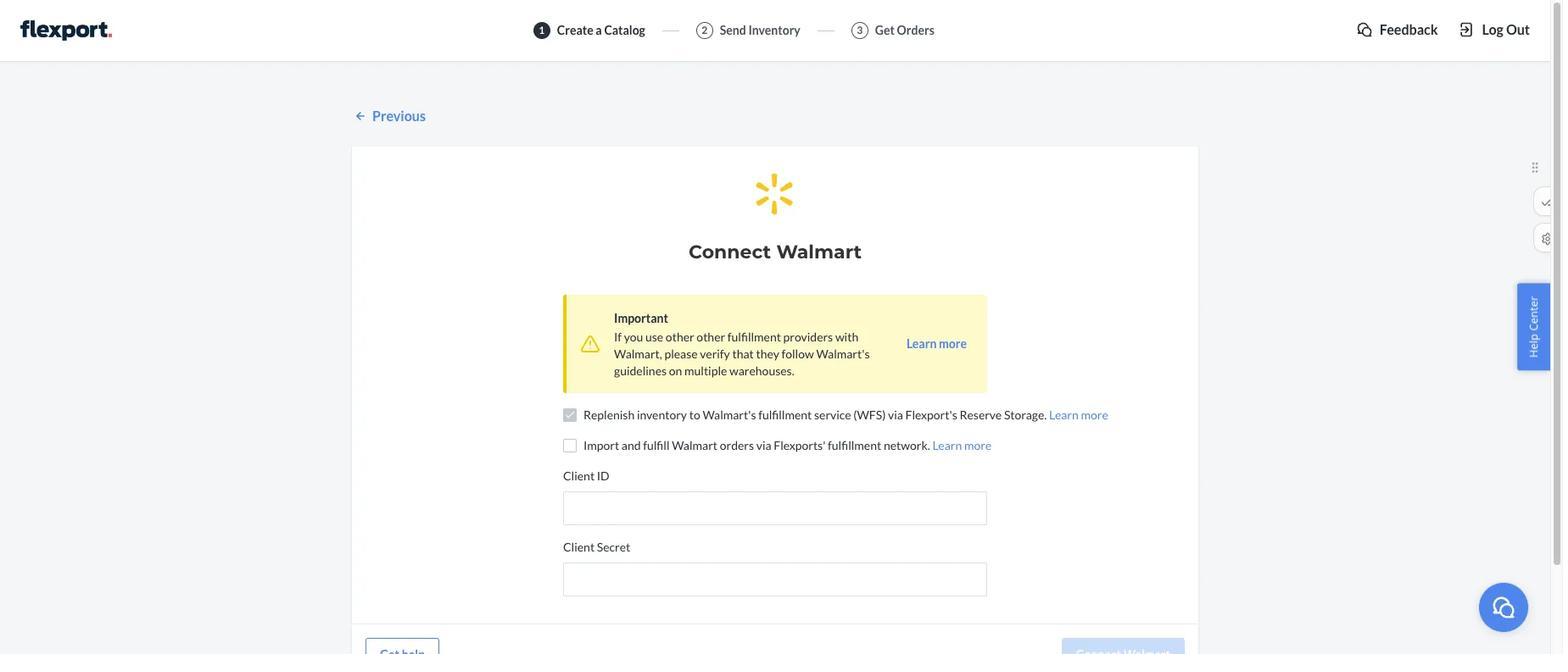 Task type: locate. For each thing, give the bounding box(es) containing it.
multiple
[[684, 364, 727, 378]]

1 horizontal spatial via
[[888, 408, 903, 422]]

1 horizontal spatial other
[[697, 330, 725, 344]]

2 other from the left
[[697, 330, 725, 344]]

center
[[1526, 297, 1541, 331]]

more up flexport's
[[939, 337, 967, 351]]

other
[[666, 330, 694, 344], [697, 330, 725, 344]]

0 horizontal spatial via
[[756, 438, 771, 453]]

1 horizontal spatial learn more link
[[1049, 408, 1108, 422]]

learn more link for storage.
[[1049, 408, 1108, 422]]

1
[[539, 24, 545, 37]]

replenish inventory to walmart's fulfillment service (wfs) via flexport's reserve storage. learn more
[[583, 408, 1108, 422]]

guidelines
[[614, 364, 667, 378]]

send inventory
[[720, 23, 800, 37]]

via right orders
[[756, 438, 771, 453]]

0 vertical spatial walmart's
[[816, 347, 870, 361]]

None password field
[[563, 563, 987, 597]]

1 vertical spatial via
[[756, 438, 771, 453]]

other up verify
[[697, 330, 725, 344]]

learn up flexport's
[[907, 337, 937, 351]]

create a catalog
[[557, 23, 645, 37]]

None checkbox
[[563, 409, 577, 422], [563, 439, 577, 453], [563, 409, 577, 422], [563, 439, 577, 453]]

1 vertical spatial walmart
[[672, 438, 718, 453]]

feedback
[[1380, 21, 1438, 37]]

fulfillment up that at left bottom
[[727, 330, 781, 344]]

storage.
[[1004, 408, 1047, 422]]

a
[[596, 23, 602, 37]]

walmart's inside important if you use other other fulfillment providers with walmart, please verify that they follow walmart's guidelines on multiple warehouses.
[[816, 347, 870, 361]]

they
[[756, 347, 779, 361]]

fulfillment up the import and fulfill walmart orders via flexports' fulfillment network. learn more
[[758, 408, 812, 422]]

1 vertical spatial client
[[563, 540, 595, 555]]

more inside button
[[939, 337, 967, 351]]

flexport logo image
[[20, 20, 112, 41]]

2 vertical spatial more
[[964, 438, 992, 453]]

service
[[814, 408, 851, 422]]

0 vertical spatial learn more link
[[1049, 408, 1108, 422]]

0 horizontal spatial walmart's
[[703, 408, 756, 422]]

fulfillment down replenish inventory to walmart's fulfillment service (wfs) via flexport's reserve storage. learn more
[[828, 438, 881, 453]]

1 vertical spatial more
[[1081, 408, 1108, 422]]

fulfillment inside important if you use other other fulfillment providers with walmart, please verify that they follow walmart's guidelines on multiple warehouses.
[[727, 330, 781, 344]]

0 vertical spatial learn
[[907, 337, 937, 351]]

reserve
[[960, 408, 1002, 422]]

0 vertical spatial via
[[888, 408, 903, 422]]

0 horizontal spatial walmart
[[672, 438, 718, 453]]

1 client from the top
[[563, 469, 595, 483]]

learn more link right storage.
[[1049, 408, 1108, 422]]

more
[[939, 337, 967, 351], [1081, 408, 1108, 422], [964, 438, 992, 453]]

client
[[563, 469, 595, 483], [563, 540, 595, 555]]

via right (wfs)
[[888, 408, 903, 422]]

learn
[[907, 337, 937, 351], [1049, 408, 1079, 422], [932, 438, 962, 453]]

connect walmart
[[689, 241, 862, 264]]

log
[[1482, 21, 1504, 37]]

ojiud image
[[1491, 595, 1516, 620]]

1 horizontal spatial walmart's
[[816, 347, 870, 361]]

learn down flexport's
[[932, 438, 962, 453]]

orders
[[897, 23, 934, 37]]

0 horizontal spatial other
[[666, 330, 694, 344]]

client left secret
[[563, 540, 595, 555]]

0 horizontal spatial learn more link
[[932, 438, 992, 453]]

0 vertical spatial walmart
[[776, 241, 862, 264]]

learn more link
[[1049, 408, 1108, 422], [932, 438, 992, 453]]

0 vertical spatial more
[[939, 337, 967, 351]]

walmart
[[776, 241, 862, 264], [672, 438, 718, 453]]

more down reserve
[[964, 438, 992, 453]]

use
[[645, 330, 663, 344]]

0 vertical spatial fulfillment
[[727, 330, 781, 344]]

1 vertical spatial learn more link
[[932, 438, 992, 453]]

walmart's up orders
[[703, 408, 756, 422]]

0 vertical spatial client
[[563, 469, 595, 483]]

client for client id
[[563, 469, 595, 483]]

2 client from the top
[[563, 540, 595, 555]]

walmart's
[[816, 347, 870, 361], [703, 408, 756, 422]]

orders
[[720, 438, 754, 453]]

via
[[888, 408, 903, 422], [756, 438, 771, 453]]

client left id
[[563, 469, 595, 483]]

fulfill
[[643, 438, 670, 453]]

1 vertical spatial learn
[[1049, 408, 1079, 422]]

None text field
[[563, 492, 987, 526]]

other up please at the bottom left
[[666, 330, 694, 344]]

more right storage.
[[1081, 408, 1108, 422]]

send
[[720, 23, 746, 37]]

inventory
[[637, 408, 687, 422]]

inventory
[[748, 23, 800, 37]]

on
[[669, 364, 682, 378]]

catalog
[[604, 23, 645, 37]]

learn more link down reserve
[[932, 438, 992, 453]]

fulfillment
[[727, 330, 781, 344], [758, 408, 812, 422], [828, 438, 881, 453]]

learn right storage.
[[1049, 408, 1079, 422]]

replenish
[[583, 408, 635, 422]]

previous link
[[352, 107, 1198, 126]]

follow
[[782, 347, 814, 361]]

walmart's down with
[[816, 347, 870, 361]]

get
[[875, 23, 895, 37]]



Task type: describe. For each thing, give the bounding box(es) containing it.
important if you use other other fulfillment providers with walmart, please verify that they follow walmart's guidelines on multiple warehouses.
[[614, 311, 870, 378]]

client secret
[[563, 540, 630, 555]]

help center button
[[1518, 284, 1550, 371]]

and
[[622, 438, 641, 453]]

flexport's
[[905, 408, 957, 422]]

create
[[557, 23, 593, 37]]

learn more link for more
[[932, 438, 992, 453]]

1 vertical spatial walmart's
[[703, 408, 756, 422]]

learn more button
[[907, 336, 967, 353]]

previous
[[372, 108, 426, 124]]

walmart,
[[614, 347, 662, 361]]

log out button
[[1458, 20, 1530, 40]]

connect
[[689, 241, 771, 264]]

if
[[614, 330, 622, 344]]

important
[[614, 311, 668, 326]]

flexports'
[[774, 438, 826, 453]]

1 vertical spatial fulfillment
[[758, 408, 812, 422]]

providers
[[783, 330, 833, 344]]

that
[[732, 347, 754, 361]]

import and fulfill walmart orders via flexports' fulfillment network. learn more
[[583, 438, 992, 453]]

warehouses.
[[729, 364, 794, 378]]

log out
[[1482, 21, 1530, 37]]

2 vertical spatial learn
[[932, 438, 962, 453]]

learn more
[[907, 337, 967, 351]]

3
[[857, 24, 863, 37]]

you
[[624, 330, 643, 344]]

(wfs)
[[853, 408, 886, 422]]

1 other from the left
[[666, 330, 694, 344]]

help center
[[1526, 297, 1541, 358]]

import
[[583, 438, 619, 453]]

to
[[689, 408, 700, 422]]

with
[[835, 330, 858, 344]]

id
[[597, 469, 609, 483]]

client for client secret
[[563, 540, 595, 555]]

2 vertical spatial fulfillment
[[828, 438, 881, 453]]

learn inside button
[[907, 337, 937, 351]]

secret
[[597, 540, 630, 555]]

get orders
[[875, 23, 934, 37]]

verify
[[700, 347, 730, 361]]

help
[[1526, 334, 1541, 358]]

2
[[702, 24, 708, 37]]

feedback link
[[1356, 20, 1438, 40]]

please
[[664, 347, 698, 361]]

network.
[[884, 438, 930, 453]]

out
[[1506, 21, 1530, 37]]

client id
[[563, 469, 609, 483]]

1 horizontal spatial walmart
[[776, 241, 862, 264]]



Task type: vqa. For each thing, say whether or not it's contained in the screenshot.
bottom new
no



